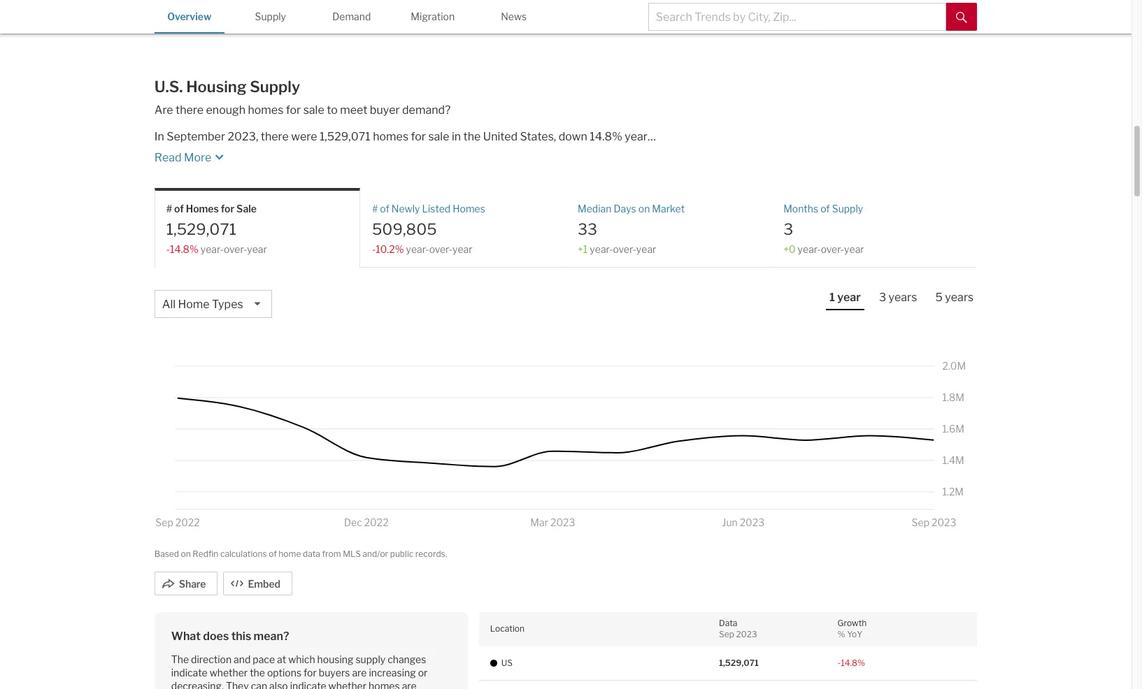 Task type: vqa. For each thing, say whether or not it's contained in the screenshot.
indicate to the left
yes



Task type: describe. For each thing, give the bounding box(es) containing it.
days
[[614, 203, 636, 215]]

median
[[578, 203, 612, 215]]

of for 509,805
[[380, 203, 390, 215]]

read
[[154, 151, 182, 165]]

2023
[[736, 630, 757, 640]]

- for 509,805
[[372, 243, 376, 255]]

records.
[[415, 549, 447, 560]]

pace
[[253, 654, 275, 666]]

3 years button
[[876, 290, 921, 309]]

year inside # of homes for sale 1,529,071 -14.8% year-over-year
[[247, 243, 267, 255]]

meet
[[340, 104, 368, 117]]

down
[[559, 130, 588, 144]]

types
[[212, 298, 243, 311]]

options
[[267, 667, 302, 679]]

over- inside the # of newly listed homes 509,805 -10.2% year-over-year
[[429, 243, 453, 255]]

homes inside the # of newly listed homes 509,805 -10.2% year-over-year
[[453, 203, 485, 215]]

based
[[154, 549, 179, 560]]

listed
[[422, 203, 451, 215]]

3 years
[[879, 291, 917, 304]]

year inside button
[[837, 291, 861, 304]]

for up the were
[[286, 104, 301, 117]]

over- inside # of homes for sale 1,529,071 -14.8% year-over-year
[[224, 243, 247, 255]]

0 vertical spatial 14.8%
[[590, 130, 622, 144]]

509,805
[[372, 220, 437, 238]]

# for 509,805
[[372, 203, 378, 215]]

months
[[784, 203, 819, 215]]

and/or
[[363, 549, 388, 560]]

migration
[[411, 10, 455, 22]]

homes inside the direction and pace at which housing supply changes indicate whether the options for buyers are increasing or decreasing. they can also indicate whether homes a
[[369, 681, 400, 690]]

1 horizontal spatial indicate
[[290, 681, 326, 690]]

year- inside the months of supply 3 +0 year-over-year
[[798, 243, 821, 255]]

for inside # of homes for sale 1,529,071 -14.8% year-over-year
[[221, 203, 234, 215]]

year inside median days on market 33 +1 year-over-year
[[636, 243, 656, 255]]

u.s. housing supply
[[154, 78, 300, 96]]

year- inside the # of newly listed homes 509,805 -10.2% year-over-year
[[406, 243, 429, 255]]

2023,
[[228, 130, 258, 144]]

in
[[452, 130, 461, 144]]

growth
[[838, 618, 867, 629]]

growth % yoy
[[838, 618, 867, 640]]

0 horizontal spatial sale
[[303, 104, 324, 117]]

more
[[184, 151, 211, 165]]

are
[[154, 104, 173, 117]]

enough
[[206, 104, 246, 117]]

news
[[501, 10, 527, 22]]

of for 1,529,071
[[174, 203, 184, 215]]

mls
[[343, 549, 361, 560]]

decreasing.
[[171, 681, 224, 690]]

demand?
[[402, 104, 451, 117]]

are there enough homes for sale to meet buyer demand?
[[154, 104, 451, 117]]

1 year
[[830, 291, 861, 304]]

increasing
[[369, 667, 416, 679]]

all home types
[[162, 298, 243, 311]]

and
[[234, 654, 251, 666]]

does
[[203, 630, 229, 643]]

embed
[[248, 578, 280, 590]]

…
[[648, 130, 656, 144]]

were
[[291, 130, 317, 144]]

1
[[830, 291, 835, 304]]

changes
[[388, 654, 426, 666]]

1 horizontal spatial whether
[[328, 681, 367, 690]]

states,
[[520, 130, 556, 144]]

sep
[[719, 630, 734, 640]]

can
[[251, 681, 267, 690]]

news link
[[479, 0, 549, 32]]

newly
[[392, 203, 420, 215]]

2 horizontal spatial 1,529,071
[[719, 658, 759, 668]]

in september 2023, there were 1,529,071 homes for sale in the united states, down 14.8% year …
[[154, 130, 656, 144]]

home
[[279, 549, 301, 560]]

supply for months of supply 3 +0 year-over-year
[[832, 203, 863, 215]]

calculations
[[220, 549, 267, 560]]

5 years button
[[932, 290, 977, 309]]

which
[[288, 654, 315, 666]]

market
[[652, 203, 685, 215]]

mean?
[[254, 630, 289, 643]]

-14.8%
[[838, 658, 865, 668]]

0 vertical spatial indicate
[[171, 667, 208, 679]]

this
[[231, 630, 251, 643]]

0 vertical spatial whether
[[210, 667, 248, 679]]

the direction and pace at which housing supply changes indicate whether the options for buyers are increasing or decreasing. they can also indicate whether homes a
[[171, 654, 446, 690]]

housing
[[186, 78, 247, 96]]

# for 1,529,071
[[166, 203, 172, 215]]

overview link
[[154, 0, 224, 32]]

data
[[719, 618, 738, 629]]

over- inside the months of supply 3 +0 year-over-year
[[821, 243, 844, 255]]

buyer
[[370, 104, 400, 117]]

+1
[[578, 243, 588, 255]]

year- inside # of homes for sale 1,529,071 -14.8% year-over-year
[[201, 243, 224, 255]]

share button
[[154, 572, 218, 596]]

years for 3 years
[[889, 291, 917, 304]]



Task type: locate. For each thing, give the bounding box(es) containing it.
4 year- from the left
[[798, 243, 821, 255]]

of
[[174, 203, 184, 215], [380, 203, 390, 215], [821, 203, 830, 215], [269, 549, 277, 560]]

1 years from the left
[[889, 291, 917, 304]]

of inside the months of supply 3 +0 year-over-year
[[821, 203, 830, 215]]

0 vertical spatial 1,529,071
[[320, 130, 371, 144]]

year- right '+1'
[[590, 243, 613, 255]]

indicate up decreasing.
[[171, 667, 208, 679]]

1 horizontal spatial the
[[463, 130, 481, 144]]

1 horizontal spatial #
[[372, 203, 378, 215]]

homes
[[186, 203, 219, 215], [453, 203, 485, 215]]

sale
[[303, 104, 324, 117], [428, 130, 449, 144]]

what
[[171, 630, 201, 643]]

yoy
[[847, 630, 863, 640]]

1 horizontal spatial 3
[[879, 291, 886, 304]]

5 years
[[936, 291, 974, 304]]

14.8%
[[590, 130, 622, 144], [170, 243, 199, 255], [841, 658, 865, 668]]

demand link
[[317, 0, 387, 32]]

14.8% down yoy
[[841, 658, 865, 668]]

years right 5
[[945, 291, 974, 304]]

the
[[171, 654, 189, 666]]

1 vertical spatial homes
[[373, 130, 409, 144]]

there left the were
[[261, 130, 289, 144]]

0 horizontal spatial the
[[250, 667, 265, 679]]

# inside the # of newly listed homes 509,805 -10.2% year-over-year
[[372, 203, 378, 215]]

for left sale on the top left
[[221, 203, 234, 215]]

0 vertical spatial the
[[463, 130, 481, 144]]

2 horizontal spatial -
[[838, 658, 841, 668]]

0 horizontal spatial whether
[[210, 667, 248, 679]]

september
[[167, 130, 225, 144]]

# of homes for sale 1,529,071 -14.8% year-over-year
[[166, 203, 267, 255]]

1 over- from the left
[[224, 243, 247, 255]]

0 vertical spatial there
[[176, 104, 204, 117]]

0 vertical spatial on
[[639, 203, 650, 215]]

33
[[578, 220, 598, 238]]

1 horizontal spatial homes
[[453, 203, 485, 215]]

there right are
[[176, 104, 204, 117]]

2 horizontal spatial 14.8%
[[841, 658, 865, 668]]

3 inside button
[[879, 291, 886, 304]]

0 horizontal spatial there
[[176, 104, 204, 117]]

homes inside # of homes for sale 1,529,071 -14.8% year-over-year
[[186, 203, 219, 215]]

homes left sale on the top left
[[186, 203, 219, 215]]

sale
[[237, 203, 257, 215]]

- down the 509,805
[[372, 243, 376, 255]]

14.8% up home
[[170, 243, 199, 255]]

they
[[226, 681, 249, 690]]

over- down days
[[613, 243, 636, 255]]

- down the %
[[838, 658, 841, 668]]

data
[[303, 549, 320, 560]]

3
[[784, 220, 793, 238], [879, 291, 886, 304]]

year
[[625, 130, 648, 144], [247, 243, 267, 255], [453, 243, 473, 255], [636, 243, 656, 255], [844, 243, 864, 255], [837, 291, 861, 304]]

0 horizontal spatial on
[[181, 549, 191, 560]]

housing
[[317, 654, 354, 666]]

0 horizontal spatial years
[[889, 291, 917, 304]]

4 over- from the left
[[821, 243, 844, 255]]

0 horizontal spatial 1,529,071
[[166, 220, 236, 238]]

years inside "button"
[[945, 291, 974, 304]]

the up can
[[250, 667, 265, 679]]

supply
[[356, 654, 386, 666]]

to
[[327, 104, 338, 117]]

0 vertical spatial 3
[[784, 220, 793, 238]]

year inside the months of supply 3 +0 year-over-year
[[844, 243, 864, 255]]

share
[[179, 578, 206, 590]]

year inside the # of newly listed homes 509,805 -10.2% year-over-year
[[453, 243, 473, 255]]

for inside the direction and pace at which housing supply changes indicate whether the options for buyers are increasing or decreasing. they can also indicate whether homes a
[[304, 667, 317, 679]]

1 vertical spatial 14.8%
[[170, 243, 199, 255]]

1 # from the left
[[166, 203, 172, 215]]

year-
[[201, 243, 224, 255], [406, 243, 429, 255], [590, 243, 613, 255], [798, 243, 821, 255]]

2 over- from the left
[[429, 243, 453, 255]]

1 vertical spatial indicate
[[290, 681, 326, 690]]

u.s.
[[154, 78, 183, 96]]

# left newly
[[372, 203, 378, 215]]

14.8% right down
[[590, 130, 622, 144]]

homes down buyer at the top left of page
[[373, 130, 409, 144]]

- inside # of homes for sale 1,529,071 -14.8% year-over-year
[[166, 243, 170, 255]]

1 horizontal spatial years
[[945, 291, 974, 304]]

0 horizontal spatial 14.8%
[[170, 243, 199, 255]]

over-
[[224, 243, 247, 255], [429, 243, 453, 255], [613, 243, 636, 255], [821, 243, 844, 255]]

of left newly
[[380, 203, 390, 215]]

2 vertical spatial supply
[[832, 203, 863, 215]]

1,529,071 inside # of homes for sale 1,529,071 -14.8% year-over-year
[[166, 220, 236, 238]]

of right months in the right of the page
[[821, 203, 830, 215]]

0 horizontal spatial -
[[166, 243, 170, 255]]

of for 3
[[821, 203, 830, 215]]

1 vertical spatial the
[[250, 667, 265, 679]]

us
[[501, 658, 513, 668]]

1 vertical spatial sale
[[428, 130, 449, 144]]

0 vertical spatial supply
[[255, 10, 286, 22]]

united
[[483, 130, 518, 144]]

1,529,071 for homes
[[320, 130, 371, 144]]

0 horizontal spatial homes
[[186, 203, 219, 215]]

demand
[[332, 10, 371, 22]]

embed button
[[223, 572, 292, 596]]

on right days
[[639, 203, 650, 215]]

supply link
[[236, 0, 306, 32]]

over- right +0
[[821, 243, 844, 255]]

median days on market 33 +1 year-over-year
[[578, 203, 685, 255]]

the inside the direction and pace at which housing supply changes indicate whether the options for buyers are increasing or decreasing. they can also indicate whether homes a
[[250, 667, 265, 679]]

of down read more
[[174, 203, 184, 215]]

in
[[154, 130, 164, 144]]

1 year- from the left
[[201, 243, 224, 255]]

1 year button
[[826, 290, 865, 311]]

read more
[[154, 151, 211, 165]]

on inside median days on market 33 +1 year-over-year
[[639, 203, 650, 215]]

read more link
[[154, 145, 730, 166]]

year- right +0
[[798, 243, 821, 255]]

1 horizontal spatial on
[[639, 203, 650, 215]]

homes up 2023,
[[248, 104, 284, 117]]

year- inside median days on market 33 +1 year-over-year
[[590, 243, 613, 255]]

of left home
[[269, 549, 277, 560]]

0 vertical spatial homes
[[248, 104, 284, 117]]

over- inside median days on market 33 +1 year-over-year
[[613, 243, 636, 255]]

at
[[277, 654, 286, 666]]

buyers
[[319, 667, 350, 679]]

1 horizontal spatial 14.8%
[[590, 130, 622, 144]]

0 horizontal spatial 3
[[784, 220, 793, 238]]

2 years from the left
[[945, 291, 974, 304]]

0 vertical spatial sale
[[303, 104, 324, 117]]

1 horizontal spatial sale
[[428, 130, 449, 144]]

overview
[[167, 10, 211, 22]]

supply inside the months of supply 3 +0 year-over-year
[[832, 203, 863, 215]]

0 horizontal spatial indicate
[[171, 667, 208, 679]]

over- down sale on the top left
[[224, 243, 247, 255]]

years for 5 years
[[945, 291, 974, 304]]

there
[[176, 104, 204, 117], [261, 130, 289, 144]]

data sep 2023
[[719, 618, 757, 640]]

1 horizontal spatial 1,529,071
[[320, 130, 371, 144]]

#
[[166, 203, 172, 215], [372, 203, 378, 215]]

the right in
[[463, 130, 481, 144]]

the
[[463, 130, 481, 144], [250, 667, 265, 679]]

14.8% inside # of homes for sale 1,529,071 -14.8% year-over-year
[[170, 243, 199, 255]]

2 # from the left
[[372, 203, 378, 215]]

2 year- from the left
[[406, 243, 429, 255]]

3 over- from the left
[[613, 243, 636, 255]]

3 inside the months of supply 3 +0 year-over-year
[[784, 220, 793, 238]]

1 homes from the left
[[186, 203, 219, 215]]

5
[[936, 291, 943, 304]]

redfin
[[193, 549, 218, 560]]

or
[[418, 667, 428, 679]]

3 right 1 year
[[879, 291, 886, 304]]

- inside the # of newly listed homes 509,805 -10.2% year-over-year
[[372, 243, 376, 255]]

sale left to
[[303, 104, 324, 117]]

years left 5
[[889, 291, 917, 304]]

from
[[322, 549, 341, 560]]

are
[[352, 667, 367, 679]]

1 vertical spatial whether
[[328, 681, 367, 690]]

2 vertical spatial 1,529,071
[[719, 658, 759, 668]]

- for 1,529,071
[[166, 243, 170, 255]]

2 vertical spatial 14.8%
[[841, 658, 865, 668]]

1 horizontal spatial there
[[261, 130, 289, 144]]

home
[[178, 298, 210, 311]]

submit search image
[[956, 12, 968, 23]]

2 homes from the left
[[453, 203, 485, 215]]

3 up +0
[[784, 220, 793, 238]]

indicate
[[171, 667, 208, 679], [290, 681, 326, 690]]

0 horizontal spatial #
[[166, 203, 172, 215]]

also
[[269, 681, 288, 690]]

all
[[162, 298, 176, 311]]

# of newly listed homes 509,805 -10.2% year-over-year
[[372, 203, 485, 255]]

on right based
[[181, 549, 191, 560]]

for down which
[[304, 667, 317, 679]]

10.2%
[[376, 243, 404, 255]]

migration link
[[398, 0, 468, 32]]

based on redfin calculations of home data from mls and/or public records.
[[154, 549, 447, 560]]

of inside the # of newly listed homes 509,805 -10.2% year-over-year
[[380, 203, 390, 215]]

on
[[639, 203, 650, 215], [181, 549, 191, 560]]

sale left in
[[428, 130, 449, 144]]

- up all
[[166, 243, 170, 255]]

1 vertical spatial 3
[[879, 291, 886, 304]]

year- up the 'all home types'
[[201, 243, 224, 255]]

location
[[490, 624, 525, 634]]

years inside button
[[889, 291, 917, 304]]

whether
[[210, 667, 248, 679], [328, 681, 367, 690]]

Search Trends by City, Zip... search field
[[648, 3, 947, 31]]

direction
[[191, 654, 232, 666]]

year- down the 509,805
[[406, 243, 429, 255]]

1,529,071 for -
[[166, 220, 236, 238]]

1 vertical spatial there
[[261, 130, 289, 144]]

for down demand?
[[411, 130, 426, 144]]

what does this mean?
[[171, 630, 289, 643]]

months of supply 3 +0 year-over-year
[[784, 203, 864, 255]]

indicate down which
[[290, 681, 326, 690]]

supply for u.s. housing supply
[[250, 78, 300, 96]]

1 vertical spatial supply
[[250, 78, 300, 96]]

1 vertical spatial 1,529,071
[[166, 220, 236, 238]]

3 year- from the left
[[590, 243, 613, 255]]

over- down listed at the left
[[429, 243, 453, 255]]

1 horizontal spatial -
[[372, 243, 376, 255]]

whether up they
[[210, 667, 248, 679]]

homes down increasing
[[369, 681, 400, 690]]

whether down the are
[[328, 681, 367, 690]]

public
[[390, 549, 414, 560]]

# inside # of homes for sale 1,529,071 -14.8% year-over-year
[[166, 203, 172, 215]]

2 vertical spatial homes
[[369, 681, 400, 690]]

of inside # of homes for sale 1,529,071 -14.8% year-over-year
[[174, 203, 184, 215]]

1 vertical spatial on
[[181, 549, 191, 560]]

# down read
[[166, 203, 172, 215]]

homes right listed at the left
[[453, 203, 485, 215]]



